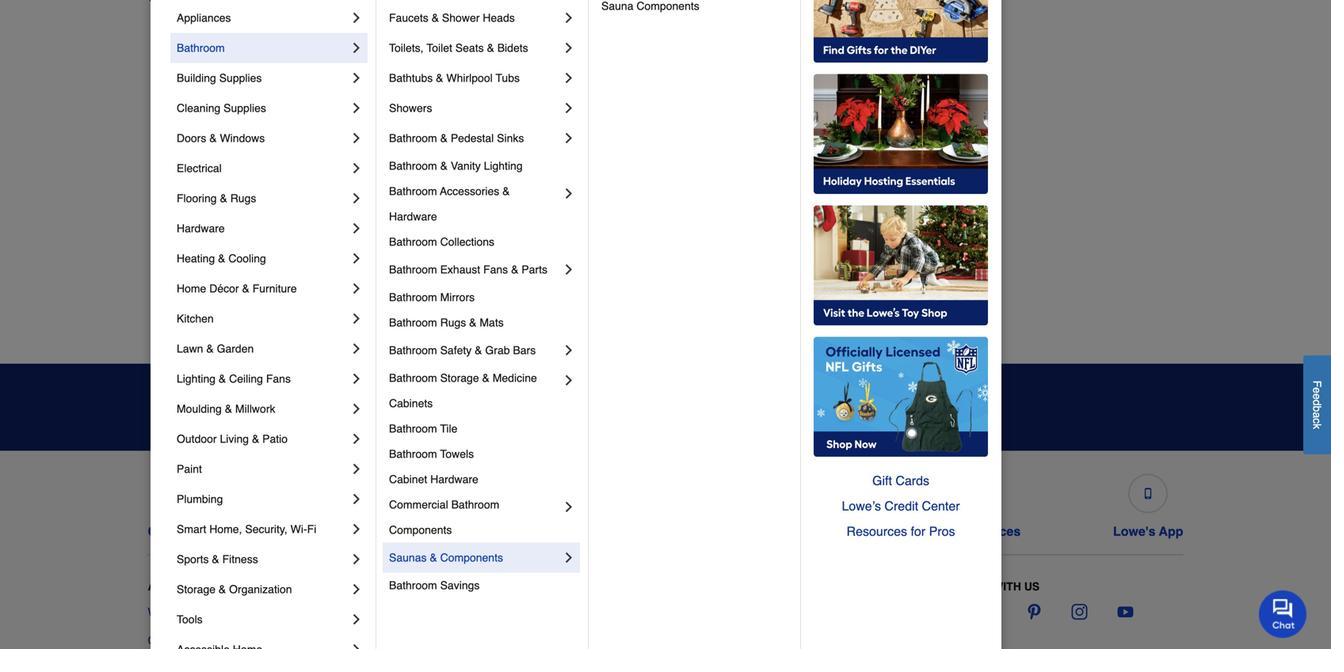 Task type: describe. For each thing, give the bounding box(es) containing it.
sewell link
[[937, 134, 969, 150]]

exhaust
[[440, 263, 480, 276]]

chevron right image for doors & windows
[[349, 130, 365, 146]]

& right 'flooring'
[[220, 192, 227, 205]]

bathroom savings link
[[389, 573, 577, 599]]

faucets & shower heads link
[[389, 3, 561, 33]]

1 horizontal spatial services
[[969, 525, 1021, 539]]

egg
[[162, 294, 181, 307]]

lawnside link
[[420, 261, 467, 277]]

electrical
[[177, 162, 222, 175]]

outdoor living & patio link
[[177, 424, 349, 454]]

0 horizontal spatial cards
[[766, 525, 802, 539]]

hardware down east brunswick
[[177, 222, 225, 235]]

jersey city
[[420, 231, 475, 244]]

bathroom exhaust fans & parts link
[[389, 255, 561, 285]]

appliances
[[177, 11, 231, 24]]

towels
[[440, 448, 474, 461]]

hamilton
[[420, 104, 464, 117]]

tile
[[440, 423, 458, 435]]

chevron right image for tools
[[349, 612, 365, 628]]

bathroom for bathroom collections
[[389, 236, 437, 248]]

installation services
[[898, 525, 1021, 539]]

manahawkin link
[[420, 325, 482, 340]]

find gifts for the diyer. image
[[814, 0, 988, 63]]

chevron right image for faucets & shower heads
[[561, 10, 577, 26]]

bathroom accessories & hardware
[[389, 185, 513, 223]]

2 e from the top
[[1311, 394, 1324, 400]]

& right seats
[[487, 42, 494, 54]]

& right us
[[218, 525, 227, 539]]

up
[[933, 400, 950, 415]]

bathtubs & whirlpool tubs link
[[389, 63, 561, 93]]

f e e d b a c k button
[[1304, 356, 1331, 455]]

1 vertical spatial lighting
[[177, 373, 216, 385]]

customer care image
[[197, 489, 208, 500]]

& right décor
[[242, 282, 250, 295]]

store directory link
[[375, 633, 449, 649]]

faucets & shower heads
[[389, 11, 515, 24]]

bayonne
[[162, 41, 205, 53]]

0 horizontal spatial gift cards link
[[738, 468, 806, 540]]

fitness
[[222, 554, 258, 566]]

union link
[[937, 261, 966, 277]]

center for lowe's credit center
[[922, 499, 960, 514]]

& inside "link"
[[440, 160, 448, 172]]

commercial bathroom components
[[389, 499, 503, 537]]

furniture
[[253, 282, 297, 295]]

kitchen
[[177, 313, 214, 325]]

order status
[[350, 525, 426, 539]]

lowe's for lowe's credit center
[[519, 525, 561, 539]]

bathtubs
[[389, 72, 433, 84]]

jersey city link
[[420, 229, 475, 245]]

holiday hosting essentials. image
[[814, 74, 988, 194]]

supplies for cleaning supplies
[[224, 102, 266, 114]]

& inside bathroom accessories & hardware
[[503, 185, 510, 198]]

0 horizontal spatial lowe's
[[190, 581, 234, 594]]

millwork
[[235, 403, 275, 416]]

instagram image
[[1072, 605, 1088, 621]]

visit the lowe's toy shop. image
[[814, 206, 988, 326]]

lawn & garden link
[[177, 334, 349, 364]]

cabinet hardware
[[389, 473, 479, 486]]

1 horizontal spatial store
[[409, 606, 436, 619]]

smart home, security, wi-fi
[[177, 523, 316, 536]]

pedestal
[[451, 132, 494, 145]]

1 horizontal spatial gift cards link
[[814, 469, 988, 494]]

jersey
[[420, 231, 453, 244]]

harbor
[[185, 294, 218, 307]]

chevron right image for hardware
[[349, 221, 365, 236]]

k
[[1311, 424, 1324, 430]]

for
[[911, 525, 926, 539]]

1 vertical spatial store
[[375, 635, 402, 648]]

contact
[[148, 525, 195, 539]]

sewell
[[937, 136, 969, 149]]

& left mats
[[469, 317, 477, 329]]

smart
[[177, 523, 206, 536]]

bathroom mirrors link
[[389, 285, 577, 310]]

bathroom tile link
[[389, 416, 577, 442]]

cleaning supplies
[[177, 102, 266, 114]]

township
[[221, 294, 268, 307]]

paint
[[177, 463, 202, 476]]

chevron right image for bathroom accessories & hardware
[[561, 186, 577, 202]]

egg harbor township link
[[162, 293, 268, 309]]

bathroom & vanity lighting link
[[389, 153, 577, 179]]

f e e d b a c k
[[1311, 381, 1324, 430]]

0 vertical spatial cards
[[896, 474, 930, 489]]

toilet
[[427, 42, 452, 54]]

bathroom towels
[[389, 448, 474, 461]]

chevron right image for heating & cooling
[[349, 251, 365, 267]]

lowe's for lowe's app
[[1113, 525, 1156, 539]]

contact us & faq link
[[148, 468, 257, 540]]

who we are link
[[148, 605, 210, 621]]

flooring & rugs link
[[177, 183, 349, 214]]

sign up
[[902, 400, 950, 415]]

showers
[[389, 102, 432, 114]]

lighting inside "link"
[[484, 160, 523, 172]]

chevron right image for saunas & components
[[561, 550, 577, 566]]

patio
[[262, 433, 288, 446]]

pinterest image
[[1026, 605, 1042, 621]]

bathroom for bathroom
[[177, 42, 225, 54]]

lawn & garden
[[177, 343, 254, 355]]

bathroom for bathroom tile
[[389, 423, 437, 435]]

plumbing link
[[177, 485, 349, 515]]

home
[[177, 282, 206, 295]]

holmdel link
[[420, 166, 461, 182]]

chevron right image for bathroom exhaust fans & parts
[[561, 262, 577, 278]]

chevron right image for bathroom safety & grab bars
[[561, 343, 577, 359]]

us
[[1025, 581, 1040, 594]]

chevron right image for appliances
[[349, 10, 365, 26]]

cooling
[[229, 252, 266, 265]]

& left parts
[[511, 263, 519, 276]]

vanity
[[451, 160, 481, 172]]

toms river
[[937, 199, 992, 212]]

are
[[193, 606, 210, 619]]

bathroom safety & grab bars link
[[389, 336, 561, 366]]

bathroom storage & medicine cabinets
[[389, 372, 540, 410]]

& down hamilton
[[440, 132, 448, 145]]

us
[[199, 525, 215, 539]]

bathroom for bathroom safety & grab bars
[[389, 344, 437, 357]]

chevron right image for lawn & garden
[[349, 341, 365, 357]]

credit for lowe's
[[565, 525, 601, 539]]

chevron right image for smart home, security, wi-fi
[[349, 522, 365, 538]]

butler link
[[162, 103, 191, 118]]

connect with us
[[935, 581, 1040, 594]]

chevron right image for plumbing
[[349, 492, 365, 508]]

piscataway link
[[937, 39, 993, 55]]

0 vertical spatial gift
[[873, 474, 892, 489]]

saunas & components link
[[389, 543, 561, 573]]

toilets, toilet seats & bidets
[[389, 42, 528, 54]]

components for commercial bathroom components
[[389, 524, 452, 537]]

resources for pros
[[847, 525, 955, 539]]

chevron right image for bathtubs & whirlpool tubs
[[561, 70, 577, 86]]

about
[[148, 581, 187, 594]]

resources
[[847, 525, 907, 539]]

home décor & furniture link
[[177, 274, 349, 304]]

& left grab
[[475, 344, 482, 357]]

& right lawn
[[206, 343, 214, 355]]



Task type: locate. For each thing, give the bounding box(es) containing it.
lumberton link
[[420, 293, 473, 309]]

lighting down the sinks
[[484, 160, 523, 172]]

flooring
[[177, 192, 217, 205]]

chevron right image for lighting & ceiling fans
[[349, 371, 365, 387]]

hardware down towels
[[430, 473, 479, 486]]

grab
[[485, 344, 510, 357]]

tools
[[177, 614, 203, 626]]

lowe's up are
[[190, 581, 234, 594]]

& right bathtubs
[[436, 72, 443, 84]]

bathroom for bathroom accessories & hardware
[[389, 185, 437, 198]]

bathroom up the bathroom mirrors
[[389, 263, 437, 276]]

center inside lowe's credit center link
[[605, 525, 645, 539]]

paint link
[[177, 454, 349, 485]]

bathroom savings
[[389, 580, 480, 592]]

chevron right image for bathroom & pedestal sinks
[[561, 130, 577, 146]]

0 vertical spatial gift cards
[[873, 474, 930, 489]]

services down the saunas & components link
[[435, 581, 491, 594]]

1 vertical spatial east
[[162, 231, 184, 244]]

credit inside "link"
[[885, 499, 919, 514]]

officially licensed n f l gifts. shop now. image
[[814, 337, 988, 458]]

east brunswick link
[[162, 198, 238, 214]]

a up k
[[1311, 412, 1324, 419]]

bathroom inside bathroom accessories & hardware
[[389, 185, 437, 198]]

& left millwork
[[225, 403, 232, 416]]

1 horizontal spatial fans
[[484, 263, 508, 276]]

chevron right image for bathroom storage & medicine cabinets
[[561, 373, 577, 389]]

chat invite button image
[[1259, 591, 1308, 639]]

electrical link
[[177, 153, 349, 183]]

bathroom up "lawnside" link
[[389, 236, 437, 248]]

bathroom exhaust fans & parts
[[389, 263, 548, 276]]

bathroom towels link
[[389, 442, 577, 467]]

who
[[148, 606, 171, 619]]

egg harbor township
[[162, 294, 268, 307]]

plumbing
[[177, 493, 223, 506]]

seats
[[456, 42, 484, 54]]

1 vertical spatial center
[[605, 525, 645, 539]]

bathroom inside commercial bathroom components
[[451, 499, 500, 512]]

e up d
[[1311, 388, 1324, 394]]

bathroom for bathroom exhaust fans & parts
[[389, 263, 437, 276]]

living
[[220, 433, 249, 446]]

rugs down electrical link
[[230, 192, 256, 205]]

1 horizontal spatial gift
[[873, 474, 892, 489]]

& right doors
[[209, 132, 217, 145]]

lowe's
[[519, 525, 561, 539], [1113, 525, 1156, 539], [190, 581, 234, 594]]

bathroom down hillsborough link
[[389, 160, 437, 172]]

stores
[[375, 581, 421, 594]]

outdoor living & patio
[[177, 433, 288, 446]]

supplies up cleaning supplies on the top left of the page
[[219, 72, 262, 84]]

1 east from the top
[[162, 199, 184, 212]]

rugs down lumberton link
[[440, 317, 466, 329]]

0 horizontal spatial store
[[375, 635, 402, 648]]

connect
[[935, 581, 990, 594]]

& left ceiling
[[219, 373, 226, 385]]

faucets
[[389, 11, 429, 24]]

piscataway
[[937, 41, 993, 53]]

hardware
[[389, 210, 437, 223], [177, 222, 225, 235], [430, 473, 479, 486]]

share.
[[588, 414, 621, 427]]

1 vertical spatial storage
[[177, 584, 216, 596]]

lighting & ceiling fans
[[177, 373, 291, 385]]

1 e from the top
[[1311, 388, 1324, 394]]

east for east rutherford
[[162, 231, 184, 244]]

bathroom down showers
[[389, 132, 437, 145]]

garden
[[217, 343, 254, 355]]

1 horizontal spatial gift cards
[[873, 474, 930, 489]]

bathroom for bathroom mirrors
[[389, 291, 437, 304]]

bathroom for bathroom towels
[[389, 448, 437, 461]]

d
[[1311, 400, 1324, 406]]

trends
[[558, 389, 621, 411]]

center
[[922, 499, 960, 514], [605, 525, 645, 539]]

and
[[519, 389, 553, 411]]

chevron right image for flooring & rugs
[[349, 191, 365, 206]]

chevron right image for sports & fitness
[[349, 552, 365, 568]]

bathroom collections link
[[389, 229, 577, 255]]

mobile image
[[1143, 489, 1154, 500]]

lighting up moulding
[[177, 373, 216, 385]]

chevron right image for toilets, toilet seats & bidets
[[561, 40, 577, 56]]

rio grande
[[937, 104, 994, 117]]

storage up are
[[177, 584, 216, 596]]

chevron right image
[[349, 10, 365, 26], [561, 10, 577, 26], [349, 40, 365, 56], [561, 40, 577, 56], [349, 70, 365, 86], [561, 70, 577, 86], [561, 100, 577, 116], [349, 130, 365, 146], [561, 130, 577, 146], [349, 191, 365, 206], [349, 221, 365, 236], [561, 343, 577, 359], [561, 373, 577, 389], [349, 462, 365, 477], [561, 550, 577, 566], [349, 552, 365, 568], [349, 642, 365, 650]]

moulding & millwork
[[177, 403, 275, 416]]

toms river link
[[937, 198, 992, 214]]

0 vertical spatial a
[[1311, 412, 1324, 419]]

chevron right image
[[349, 100, 365, 116], [349, 160, 365, 176], [561, 186, 577, 202], [349, 251, 365, 267], [561, 262, 577, 278], [349, 281, 365, 297], [349, 311, 365, 327], [349, 341, 365, 357], [349, 371, 365, 387], [349, 401, 365, 417], [349, 431, 365, 447], [349, 492, 365, 508], [561, 500, 577, 515], [349, 522, 365, 538], [349, 582, 365, 598], [349, 612, 365, 628]]

chevron right image for paint
[[349, 462, 365, 477]]

0 vertical spatial credit
[[885, 499, 919, 514]]

0 vertical spatial components
[[389, 524, 452, 537]]

0 horizontal spatial rugs
[[230, 192, 256, 205]]

0 vertical spatial rugs
[[230, 192, 256, 205]]

1 vertical spatial supplies
[[224, 102, 266, 114]]

doors & windows link
[[177, 123, 349, 153]]

deptford
[[162, 168, 204, 180]]

& right saunas
[[430, 552, 437, 565]]

bathroom for bathroom rugs & mats
[[389, 317, 437, 329]]

bathroom for bathroom savings
[[389, 580, 437, 592]]

pros
[[929, 525, 955, 539]]

& right stores
[[424, 581, 432, 594]]

eatontown
[[162, 263, 214, 275]]

bathroom & pedestal sinks link
[[389, 123, 561, 153]]

0 horizontal spatial gift cards
[[741, 525, 802, 539]]

0 vertical spatial supplies
[[219, 72, 262, 84]]

lowe's up the saunas & components link
[[519, 525, 561, 539]]

components inside commercial bathroom components
[[389, 524, 452, 537]]

store down stores & services
[[409, 606, 436, 619]]

components for saunas & components
[[440, 552, 503, 565]]

& down sports & fitness
[[219, 584, 226, 596]]

bathroom storage & medicine cabinets link
[[389, 366, 561, 416]]

to
[[574, 414, 585, 427]]

a right find
[[400, 606, 406, 619]]

& left vanity at top left
[[440, 160, 448, 172]]

chevron right image for building supplies
[[349, 70, 365, 86]]

& down the rutherford
[[218, 252, 225, 265]]

center inside the lowe's credit center "link"
[[922, 499, 960, 514]]

chevron right image for showers
[[561, 100, 577, 116]]

sign up form
[[640, 386, 976, 429]]

bathroom down 'cabinets' on the bottom left
[[389, 423, 437, 435]]

east down deptford link
[[162, 199, 184, 212]]

supplies inside cleaning supplies link
[[224, 102, 266, 114]]

chevron right image for outdoor living & patio
[[349, 431, 365, 447]]

bathroom down manahawkin link
[[389, 344, 437, 357]]

got
[[523, 414, 540, 427]]

0 horizontal spatial gift
[[741, 525, 763, 539]]

fans
[[484, 263, 508, 276], [266, 373, 291, 385]]

hillsborough
[[420, 136, 482, 149]]

bathroom safety & grab bars
[[389, 344, 536, 357]]

1 horizontal spatial lighting
[[484, 160, 523, 172]]

1 vertical spatial a
[[400, 606, 406, 619]]

medicine
[[493, 372, 537, 385]]

chevron right image for kitchen
[[349, 311, 365, 327]]

& left patio
[[252, 433, 259, 446]]

0 vertical spatial storage
[[440, 372, 479, 385]]

bathroom down "lawnside" link
[[389, 291, 437, 304]]

0 horizontal spatial services
[[435, 581, 491, 594]]

brick link
[[162, 71, 186, 87]]

supplies for building supplies
[[219, 72, 262, 84]]

&
[[432, 11, 439, 24], [487, 42, 494, 54], [436, 72, 443, 84], [209, 132, 217, 145], [440, 132, 448, 145], [440, 160, 448, 172], [503, 185, 510, 198], [220, 192, 227, 205], [218, 252, 225, 265], [511, 263, 519, 276], [242, 282, 250, 295], [469, 317, 477, 329], [206, 343, 214, 355], [475, 344, 482, 357], [482, 372, 490, 385], [219, 373, 226, 385], [225, 403, 232, 416], [252, 433, 259, 446], [218, 525, 227, 539], [430, 552, 437, 565], [212, 554, 219, 566], [424, 581, 432, 594], [219, 584, 226, 596]]

chevron right image for home décor & furniture
[[349, 281, 365, 297]]

east for east brunswick
[[162, 199, 184, 212]]

components down commercial
[[389, 524, 452, 537]]

toilets,
[[389, 42, 424, 54]]

bathroom for bathroom & pedestal sinks
[[389, 132, 437, 145]]

building supplies
[[177, 72, 262, 84]]

deals, inspiration and trends we've got ideas to share.
[[355, 389, 621, 427]]

& left shower
[[432, 11, 439, 24]]

fans up bathroom mirrors link
[[484, 263, 508, 276]]

deptford link
[[162, 166, 204, 182]]

0 vertical spatial fans
[[484, 263, 508, 276]]

store directory
[[375, 635, 449, 648]]

bathroom down appliances
[[177, 42, 225, 54]]

grande
[[957, 104, 994, 117]]

2 east from the top
[[162, 231, 184, 244]]

bathroom up 'cabinets' on the bottom left
[[389, 372, 437, 385]]

bidets
[[497, 42, 528, 54]]

bathroom down cabinet hardware link
[[451, 499, 500, 512]]

contact us & faq
[[148, 525, 257, 539]]

2 horizontal spatial lowe's
[[1113, 525, 1156, 539]]

whirlpool
[[447, 72, 493, 84]]

sign up button
[[876, 386, 976, 429]]

bayonne link
[[162, 39, 205, 55]]

moulding & millwork link
[[177, 394, 349, 424]]

bathroom for bathroom & vanity lighting
[[389, 160, 437, 172]]

1 vertical spatial services
[[435, 581, 491, 594]]

hamilton link
[[420, 103, 464, 118]]

0 vertical spatial services
[[969, 525, 1021, 539]]

lowe's left app
[[1113, 525, 1156, 539]]

gift
[[873, 474, 892, 489], [741, 525, 763, 539]]

1 horizontal spatial a
[[1311, 412, 1324, 419]]

chevron right image for bathroom
[[349, 40, 365, 56]]

status
[[388, 525, 426, 539]]

& left medicine
[[482, 372, 490, 385]]

bathroom up cabinet at the left bottom
[[389, 448, 437, 461]]

lowe's credit center link
[[519, 468, 645, 540]]

credit for lowe's
[[885, 499, 919, 514]]

0 horizontal spatial fans
[[266, 373, 291, 385]]

1 horizontal spatial credit
[[885, 499, 919, 514]]

heating & cooling
[[177, 252, 266, 265]]

careers
[[148, 635, 187, 648]]

bathroom down holmdel
[[389, 185, 437, 198]]

chevron right image for storage & organization
[[349, 582, 365, 598]]

components up bathroom savings link
[[440, 552, 503, 565]]

hardware inside bathroom accessories & hardware
[[389, 210, 437, 223]]

0 horizontal spatial center
[[605, 525, 645, 539]]

chevron right image for commercial bathroom components
[[561, 500, 577, 515]]

& right the sports at the left
[[212, 554, 219, 566]]

components inside the saunas & components link
[[440, 552, 503, 565]]

1 horizontal spatial storage
[[440, 372, 479, 385]]

chevron right image for cleaning supplies
[[349, 100, 365, 116]]

0 vertical spatial lighting
[[484, 160, 523, 172]]

0 horizontal spatial storage
[[177, 584, 216, 596]]

chevron right image for moulding & millwork
[[349, 401, 365, 417]]

a inside button
[[1311, 412, 1324, 419]]

ceiling
[[229, 373, 263, 385]]

1 horizontal spatial cards
[[896, 474, 930, 489]]

1 vertical spatial components
[[440, 552, 503, 565]]

sinks
[[497, 132, 524, 145]]

bathroom down the bathroom mirrors
[[389, 317, 437, 329]]

bathroom up find a store link
[[389, 580, 437, 592]]

bathroom inside "link"
[[389, 160, 437, 172]]

shower
[[442, 11, 480, 24]]

cabinet hardware link
[[389, 467, 577, 492]]

1 horizontal spatial rugs
[[440, 317, 466, 329]]

fi
[[307, 523, 316, 536]]

bathroom
[[177, 42, 225, 54], [389, 132, 437, 145], [389, 160, 437, 172], [389, 185, 437, 198], [389, 236, 437, 248], [389, 263, 437, 276], [389, 291, 437, 304], [389, 317, 437, 329], [389, 344, 437, 357], [389, 372, 437, 385], [389, 423, 437, 435], [389, 448, 437, 461], [451, 499, 500, 512], [389, 580, 437, 592]]

storage up "inspiration"
[[440, 372, 479, 385]]

0 vertical spatial center
[[922, 499, 960, 514]]

supplies inside building supplies link
[[219, 72, 262, 84]]

cards
[[896, 474, 930, 489], [766, 525, 802, 539]]

e up the "b"
[[1311, 394, 1324, 400]]

installation
[[898, 525, 965, 539]]

city
[[456, 231, 475, 244]]

supplies up windows
[[224, 102, 266, 114]]

hackettstown link
[[420, 71, 487, 87]]

fans right ceiling
[[266, 373, 291, 385]]

accessories
[[440, 185, 500, 198]]

youtube image
[[1118, 605, 1134, 621]]

center for lowe's credit center
[[605, 525, 645, 539]]

1 horizontal spatial lowe's
[[519, 525, 561, 539]]

0 horizontal spatial a
[[400, 606, 406, 619]]

& inside bathroom storage & medicine cabinets
[[482, 372, 490, 385]]

1 vertical spatial gift cards
[[741, 525, 802, 539]]

0 horizontal spatial lighting
[[177, 373, 216, 385]]

bathroom inside bathroom storage & medicine cabinets
[[389, 372, 437, 385]]

services right pros
[[969, 525, 1021, 539]]

1 vertical spatial fans
[[266, 373, 291, 385]]

1 vertical spatial rugs
[[440, 317, 466, 329]]

1 vertical spatial gift
[[741, 525, 763, 539]]

moulding
[[177, 403, 222, 416]]

find a store link
[[375, 605, 436, 621]]

services
[[969, 525, 1021, 539], [435, 581, 491, 594]]

bathroom for bathroom storage & medicine cabinets
[[389, 372, 437, 385]]

east up heating
[[162, 231, 184, 244]]

woodbridge
[[937, 326, 996, 339]]

rio grande link
[[937, 103, 994, 118]]

security,
[[245, 523, 288, 536]]

hardware up jersey
[[389, 210, 437, 223]]

0 horizontal spatial credit
[[565, 525, 601, 539]]

toilets, toilet seats & bidets link
[[389, 33, 561, 63]]

1 horizontal spatial center
[[922, 499, 960, 514]]

brunswick
[[187, 199, 238, 212]]

0 vertical spatial east
[[162, 199, 184, 212]]

bathroom & vanity lighting
[[389, 160, 523, 172]]

& down bathroom & vanity lighting "link"
[[503, 185, 510, 198]]

1 vertical spatial credit
[[565, 525, 601, 539]]

0 vertical spatial store
[[409, 606, 436, 619]]

east inside 'link'
[[162, 199, 184, 212]]

storage inside bathroom storage & medicine cabinets
[[440, 372, 479, 385]]

lawnside
[[420, 263, 467, 275]]

saunas
[[389, 552, 427, 565]]

1 vertical spatial cards
[[766, 525, 802, 539]]

turnersville
[[937, 231, 994, 244]]

store down find
[[375, 635, 402, 648]]

chevron right image for electrical
[[349, 160, 365, 176]]

décor
[[209, 282, 239, 295]]



Task type: vqa. For each thing, say whether or not it's contained in the screenshot.
FAUCETS & SHOWER HEADS
yes



